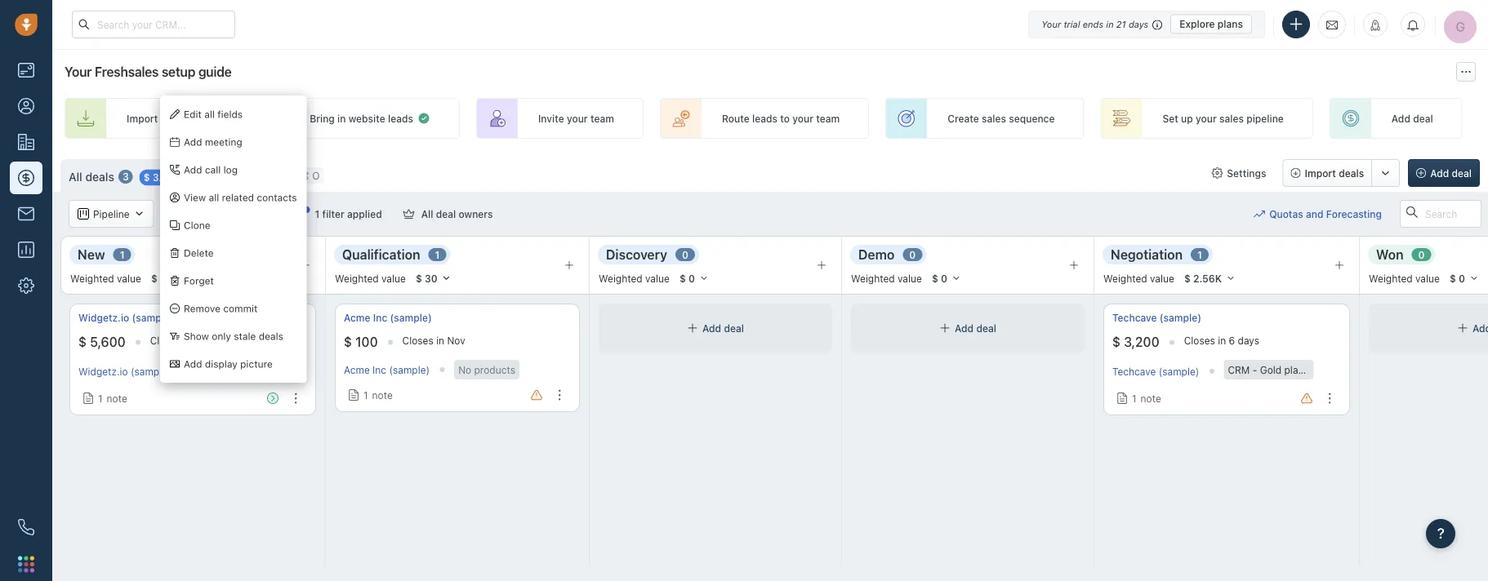 Task type: locate. For each thing, give the bounding box(es) containing it.
route
[[722, 113, 750, 124]]

1 inc from the top
[[373, 313, 388, 324]]

2 closes from the left
[[403, 335, 434, 347]]

$ 2.56k button
[[1177, 270, 1244, 288]]

widgetz.io (sample) link up '5,600'
[[78, 311, 174, 325]]

route leads to your team link
[[660, 98, 870, 139]]

3
[[122, 171, 129, 183], [195, 335, 201, 347]]

deals up pipeline
[[85, 170, 114, 184]]

all inside button
[[421, 208, 433, 220]]

2 weighted value from the left
[[335, 273, 406, 284]]

contacts down more...
[[257, 192, 297, 203]]

techcave up $ 3,200
[[1113, 313, 1157, 324]]

1 horizontal spatial import
[[1305, 168, 1337, 179]]

1 note for $ 5,600
[[98, 393, 127, 405]]

1 horizontal spatial 3
[[195, 335, 201, 347]]

0 horizontal spatial all
[[69, 170, 82, 184]]

closes for $ 100
[[403, 335, 434, 347]]

container_wx8msf4aqz5i3rn1 image inside the quotas and forecasting link
[[1254, 208, 1266, 220]]

1 $ 0 button from the left
[[672, 270, 717, 288]]

deals inside button
[[1339, 168, 1365, 179]]

1
[[315, 208, 320, 220], [120, 249, 125, 261], [435, 249, 440, 261], [1198, 249, 1203, 261], [364, 390, 368, 401], [98, 393, 103, 405], [1133, 393, 1137, 405]]

4 weighted value from the left
[[851, 273, 922, 284]]

2 sales from the left
[[1220, 113, 1244, 124]]

weighted value down qualification
[[335, 273, 406, 284]]

1 vertical spatial all
[[421, 208, 433, 220]]

widgetz.io down $ 5,600
[[78, 366, 128, 378]]

settings
[[1228, 168, 1267, 179]]

import down "your freshsales setup guide"
[[127, 113, 158, 124]]

13 more...
[[236, 170, 283, 181]]

gold for $ 3,200
[[1261, 364, 1282, 376]]

3 value from the left
[[646, 273, 670, 284]]

won
[[1377, 247, 1404, 262]]

0 horizontal spatial monthly
[[279, 364, 316, 376]]

weighted down won
[[1370, 273, 1413, 284]]

6 weighted from the left
[[1370, 273, 1413, 284]]

import up quotas and forecasting
[[1305, 168, 1337, 179]]

weighted value down "discovery"
[[599, 273, 670, 284]]

deal for add deal button
[[1452, 168, 1472, 179]]

3 right all deals link
[[122, 171, 129, 183]]

Search your CRM... text field
[[72, 11, 235, 38]]

techcave (sample) link
[[1113, 311, 1202, 325], [1113, 366, 1200, 378]]

monthly
[[279, 364, 316, 376], [1307, 364, 1345, 376]]

2 horizontal spatial your
[[1196, 113, 1217, 124]]

1 vertical spatial inc
[[373, 364, 387, 376]]

menu containing edit all fields
[[160, 96, 307, 383]]

1 weighted from the left
[[70, 273, 114, 284]]

in right the 'bring'
[[338, 113, 346, 124]]

1 vertical spatial acme inc (sample) link
[[344, 364, 430, 376]]

container_wx8msf4aqz5i3rn1 image for add
[[1458, 323, 1469, 334]]

6
[[1229, 335, 1236, 347]]

1 horizontal spatial gold
[[1261, 364, 1282, 376]]

widgetz.io (sample) down '5,600'
[[78, 366, 171, 378]]

0 horizontal spatial import
[[127, 113, 158, 124]]

1 gold from the left
[[232, 364, 254, 376]]

1 horizontal spatial crm
[[1228, 364, 1250, 376]]

team right to
[[816, 113, 840, 124]]

bring in website leads
[[310, 113, 413, 124]]

pipeline
[[1247, 113, 1284, 124]]

to
[[781, 113, 790, 124]]

1 left filter
[[315, 208, 320, 220]]

3 for deals
[[122, 171, 129, 183]]

techcave down $ 3,200
[[1113, 366, 1156, 378]]

$ 2.56k
[[1185, 273, 1222, 284]]

0 vertical spatial inc
[[373, 313, 388, 324]]

in left 21
[[1107, 19, 1114, 29]]

container_wx8msf4aqz5i3rn1 image for add deal
[[687, 323, 699, 334]]

0 vertical spatial widgetz.io (sample) link
[[78, 311, 174, 325]]

weighted down demo
[[851, 273, 895, 284]]

acme down $ 100
[[344, 364, 370, 376]]

2 value from the left
[[382, 273, 406, 284]]

weighted down "discovery"
[[599, 273, 643, 284]]

techcave
[[1113, 313, 1157, 324], [1113, 366, 1156, 378]]

setup
[[162, 64, 195, 80]]

note for $ 3,200
[[1141, 393, 1162, 405]]

1 crm from the left
[[200, 364, 222, 376]]

1 horizontal spatial sales
[[1220, 113, 1244, 124]]

-
[[225, 364, 229, 376], [1253, 364, 1258, 376]]

weighted for demo
[[851, 273, 895, 284]]

deals right stale
[[259, 331, 283, 342]]

1 note down '3,200'
[[1133, 393, 1162, 405]]

3 your from the left
[[1196, 113, 1217, 124]]

1 vertical spatial techcave (sample)
[[1113, 366, 1200, 378]]

your left trial
[[1042, 19, 1062, 29]]

acme inc (sample) link up 100
[[344, 311, 432, 325]]

1 vertical spatial techcave
[[1113, 366, 1156, 378]]

days
[[1129, 19, 1149, 29], [204, 335, 225, 347], [1238, 335, 1260, 347]]

1 vertical spatial widgetz.io (sample)
[[78, 366, 171, 378]]

1 acme inc (sample) link from the top
[[344, 311, 432, 325]]

crm - gold plan monthly (sample)
[[200, 364, 359, 376], [1228, 364, 1388, 376]]

all deals link
[[69, 169, 114, 185]]

0 horizontal spatial contacts
[[161, 113, 202, 124]]

weighted
[[70, 273, 114, 284], [335, 273, 379, 284], [599, 273, 643, 284], [851, 273, 895, 284], [1104, 273, 1148, 284], [1370, 273, 1413, 284]]

2 weighted from the left
[[335, 273, 379, 284]]

(sample) inside the acme inc (sample) 'link'
[[390, 313, 432, 324]]

2 horizontal spatial closes
[[1185, 335, 1216, 347]]

0 horizontal spatial 1 note
[[98, 393, 127, 405]]

days right 21
[[1129, 19, 1149, 29]]

techcave (sample) link down '3,200'
[[1113, 366, 1200, 378]]

0 horizontal spatial $ 0
[[680, 273, 695, 284]]

6 value from the left
[[1416, 273, 1441, 284]]

1 horizontal spatial note
[[372, 390, 393, 401]]

1 horizontal spatial -
[[1253, 364, 1258, 376]]

contacts up add meeting
[[161, 113, 202, 124]]

0 vertical spatial 3
[[122, 171, 129, 183]]

2 horizontal spatial note
[[1141, 393, 1162, 405]]

closes left show
[[150, 335, 181, 347]]

create sales sequence
[[948, 113, 1055, 124]]

1 sales from the left
[[982, 113, 1007, 124]]

negotiation
[[1111, 247, 1183, 262]]

in for negotiation
[[1219, 335, 1227, 347]]

crm down "6" on the right of page
[[1228, 364, 1250, 376]]

1 horizontal spatial contacts
[[257, 192, 297, 203]]

deals for import
[[1339, 168, 1365, 179]]

quotas
[[1270, 208, 1304, 220]]

closes left "6" on the right of page
[[1185, 335, 1216, 347]]

add inside add deal button
[[1431, 168, 1450, 179]]

0 horizontal spatial 3
[[122, 171, 129, 183]]

pipeline
[[93, 208, 130, 220]]

3,200
[[1124, 335, 1160, 350]]

2 widgetz.io (sample) from the top
[[78, 366, 171, 378]]

2 widgetz.io from the top
[[78, 366, 128, 378]]

0 vertical spatial acme
[[344, 313, 371, 324]]

2 $ 0 button from the left
[[925, 270, 969, 288]]

your for your trial ends in 21 days
[[1042, 19, 1062, 29]]

1 techcave from the top
[[1113, 313, 1157, 324]]

$ 0
[[680, 273, 695, 284], [932, 273, 948, 284], [1450, 273, 1466, 284]]

your right up
[[1196, 113, 1217, 124]]

0 horizontal spatial crm - gold plan monthly (sample)
[[200, 364, 359, 376]]

2 horizontal spatial deals
[[1339, 168, 1365, 179]]

0 vertical spatial your
[[1042, 19, 1062, 29]]

pipeline button
[[69, 200, 154, 228]]

freshsales
[[95, 64, 159, 80]]

acme inc (sample) link down 100
[[344, 364, 430, 376]]

note down '5,600'
[[107, 393, 127, 405]]

weighted value down won
[[1370, 273, 1441, 284]]

days right "6" on the right of page
[[1238, 335, 1260, 347]]

closes in 3 days
[[150, 335, 225, 347]]

demo
[[859, 247, 895, 262]]

2 crm from the left
[[1228, 364, 1250, 376]]

2 acme from the top
[[344, 364, 370, 376]]

0 vertical spatial techcave
[[1113, 313, 1157, 324]]

your left freshsales
[[65, 64, 92, 80]]

weighted down new
[[70, 273, 114, 284]]

value for negotiation
[[1151, 273, 1175, 284]]

owners
[[459, 208, 493, 220]]

all for edit
[[204, 109, 215, 120]]

1 horizontal spatial monthly
[[1307, 364, 1345, 376]]

crm down only
[[200, 364, 222, 376]]

deals
[[1339, 168, 1365, 179], [85, 170, 114, 184], [259, 331, 283, 342]]

1 note down '5,600'
[[98, 393, 127, 405]]

techcave (sample) link up '3,200'
[[1113, 311, 1202, 325]]

note for $ 100
[[372, 390, 393, 401]]

closes
[[150, 335, 181, 347], [403, 335, 434, 347], [1185, 335, 1216, 347]]

2 $ 0 from the left
[[932, 273, 948, 284]]

menu
[[160, 96, 307, 383]]

all left "owners"
[[421, 208, 433, 220]]

container_wx8msf4aqz5i3rn1 image inside settings popup button
[[1212, 168, 1223, 179]]

all up the pipeline dropdown button
[[69, 170, 82, 184]]

techcave (sample) down '3,200'
[[1113, 366, 1200, 378]]

weighted value down new
[[70, 273, 141, 284]]

3 $ 0 button from the left
[[1443, 270, 1487, 288]]

2 horizontal spatial days
[[1238, 335, 1260, 347]]

2 - from the left
[[1253, 364, 1258, 376]]

note down 100
[[372, 390, 393, 401]]

0 vertical spatial techcave (sample) link
[[1113, 311, 1202, 325]]

(sample)
[[132, 313, 174, 324], [390, 313, 432, 324], [1160, 313, 1202, 324], [389, 364, 430, 376], [319, 364, 359, 376], [1347, 364, 1388, 376], [131, 366, 171, 378], [1159, 366, 1200, 378]]

techcave (sample)
[[1113, 313, 1202, 324], [1113, 366, 1200, 378]]

invite your team
[[538, 113, 614, 124]]

1 - from the left
[[225, 364, 229, 376]]

sales inside 'link'
[[1220, 113, 1244, 124]]

3 $ 0 from the left
[[1450, 273, 1466, 284]]

0 horizontal spatial sales
[[982, 113, 1007, 124]]

0 horizontal spatial gold
[[232, 364, 254, 376]]

weighted down qualification
[[335, 273, 379, 284]]

$ 30 button
[[408, 270, 459, 288]]

inc down 100
[[373, 364, 387, 376]]

techcave (sample) up '3,200'
[[1113, 313, 1202, 324]]

1 horizontal spatial your
[[1042, 19, 1062, 29]]

1 monthly from the left
[[279, 364, 316, 376]]

1 acme inc (sample) from the top
[[344, 313, 432, 324]]

freshworks switcher image
[[18, 557, 34, 573]]

weighted down the negotiation
[[1104, 273, 1148, 284]]

qualification
[[342, 247, 420, 262]]

0 horizontal spatial your
[[65, 64, 92, 80]]

weighted value down the negotiation
[[1104, 273, 1175, 284]]

weighted value for qualification
[[335, 273, 406, 284]]

0 horizontal spatial plan
[[256, 364, 276, 376]]

acme up $ 100
[[344, 313, 371, 324]]

0 horizontal spatial team
[[591, 113, 614, 124]]

1 horizontal spatial $ 0 button
[[925, 270, 969, 288]]

1 horizontal spatial days
[[1129, 19, 1149, 29]]

2 horizontal spatial 1 note
[[1133, 393, 1162, 405]]

all deal owners
[[421, 208, 493, 220]]

deal for add deal link
[[1414, 113, 1434, 124]]

1 note
[[364, 390, 393, 401], [98, 393, 127, 405], [1133, 393, 1162, 405]]

4 weighted from the left
[[851, 273, 895, 284]]

widgetz.io (sample) up '5,600'
[[78, 313, 174, 324]]

0 vertical spatial widgetz.io
[[78, 313, 129, 324]]

leads right website
[[388, 113, 413, 124]]

weighted value for discovery
[[599, 273, 670, 284]]

acme
[[344, 313, 371, 324], [344, 364, 370, 376]]

widgetz.io up $ 5,600
[[78, 313, 129, 324]]

1 vertical spatial your
[[65, 64, 92, 80]]

import inside button
[[1305, 168, 1337, 179]]

3 left only
[[195, 335, 201, 347]]

1 vertical spatial import
[[1305, 168, 1337, 179]]

1 horizontal spatial your
[[793, 113, 814, 124]]

widgetz.io (sample) link down '5,600'
[[78, 366, 171, 378]]

1 horizontal spatial $ 0
[[932, 273, 948, 284]]

0 vertical spatial acme inc (sample)
[[344, 313, 432, 324]]

weighted for new
[[70, 273, 114, 284]]

1 horizontal spatial crm - gold plan monthly (sample)
[[1228, 364, 1388, 376]]

closes left nov
[[403, 335, 434, 347]]

acme inc (sample) down 100
[[344, 364, 430, 376]]

1 horizontal spatial all
[[421, 208, 433, 220]]

phone image
[[18, 520, 34, 536]]

1 vertical spatial acme inc (sample)
[[344, 364, 430, 376]]

your
[[567, 113, 588, 124], [793, 113, 814, 124], [1196, 113, 1217, 124]]

acme inc (sample)
[[344, 313, 432, 324], [344, 364, 430, 376]]

container_wx8msf4aqz5i3rn1 image inside all deal owners button
[[403, 208, 415, 220]]

1 vertical spatial contacts
[[257, 192, 297, 203]]

deals up forecasting
[[1339, 168, 1365, 179]]

picture
[[240, 359, 273, 370]]

- left picture
[[225, 364, 229, 376]]

2 gold from the left
[[1261, 364, 1282, 376]]

1 $ 0 from the left
[[680, 273, 695, 284]]

3 closes from the left
[[1185, 335, 1216, 347]]

team right invite at the top of page
[[591, 113, 614, 124]]

1 vertical spatial widgetz.io (sample) link
[[78, 366, 171, 378]]

crm - gold plan monthly (sample) for $ 3,200
[[1228, 364, 1388, 376]]

3 weighted value from the left
[[599, 273, 670, 284]]

0 horizontal spatial deals
[[85, 170, 114, 184]]

gold for $ 5,600
[[232, 364, 254, 376]]

1 value from the left
[[117, 273, 141, 284]]

0 vertical spatial import
[[127, 113, 158, 124]]

6 weighted value from the left
[[1370, 273, 1441, 284]]

1 horizontal spatial leads
[[753, 113, 778, 124]]

0 vertical spatial acme inc (sample) link
[[344, 311, 432, 325]]

5 weighted value from the left
[[1104, 273, 1175, 284]]

container_wx8msf4aqz5i3rn1 image
[[418, 112, 431, 125], [1212, 168, 1223, 179], [297, 208, 308, 220], [1254, 208, 1266, 220], [687, 323, 699, 334], [1458, 323, 1469, 334], [348, 390, 360, 401]]

0 horizontal spatial days
[[204, 335, 225, 347]]

0 horizontal spatial $ 0 button
[[672, 270, 717, 288]]

1 crm - gold plan monthly (sample) from the left
[[200, 364, 359, 376]]

1 closes from the left
[[150, 335, 181, 347]]

1 vertical spatial widgetz.io
[[78, 366, 128, 378]]

1 acme from the top
[[344, 313, 371, 324]]

$ 3.71k
[[144, 172, 179, 183]]

1 note down 100
[[364, 390, 393, 401]]

add call log
[[184, 164, 238, 176]]

1 vertical spatial acme
[[344, 364, 370, 376]]

days for negotiation
[[1238, 335, 1260, 347]]

1 vertical spatial 3
[[195, 335, 201, 347]]

0 vertical spatial all
[[204, 109, 215, 120]]

import contacts
[[127, 113, 202, 124]]

gold
[[232, 364, 254, 376], [1261, 364, 1282, 376]]

monthly for 5,600
[[279, 364, 316, 376]]

Search field
[[1401, 200, 1482, 228]]

1 vertical spatial all
[[209, 192, 219, 203]]

weighted for discovery
[[599, 273, 643, 284]]

0 vertical spatial contacts
[[161, 113, 202, 124]]

nov
[[447, 335, 466, 347]]

up
[[1182, 113, 1194, 124]]

applied
[[347, 208, 382, 220]]

crm - gold plan monthly (sample) down "6" on the right of page
[[1228, 364, 1388, 376]]

0 horizontal spatial note
[[107, 393, 127, 405]]

1 note for $ 100
[[364, 390, 393, 401]]

acme inc (sample) up 100
[[344, 313, 432, 324]]

3 weighted from the left
[[599, 273, 643, 284]]

import for import deals
[[1305, 168, 1337, 179]]

- down closes in 6 days
[[1253, 364, 1258, 376]]

4 value from the left
[[898, 273, 922, 284]]

no products
[[459, 364, 516, 376]]

related
[[222, 192, 254, 203]]

$ inside button
[[1185, 273, 1191, 284]]

your right invite at the top of page
[[567, 113, 588, 124]]

1 horizontal spatial closes
[[403, 335, 434, 347]]

0 horizontal spatial -
[[225, 364, 229, 376]]

sequence
[[1009, 113, 1055, 124]]

0 horizontal spatial leads
[[388, 113, 413, 124]]

0 vertical spatial all
[[69, 170, 82, 184]]

invite your team link
[[476, 98, 644, 139]]

weighted for qualification
[[335, 273, 379, 284]]

bring in website leads link
[[248, 98, 460, 139]]

value for won
[[1416, 273, 1441, 284]]

all for deals
[[69, 170, 82, 184]]

1 horizontal spatial 1 note
[[364, 390, 393, 401]]

2 plan from the left
[[1285, 364, 1305, 376]]

0 horizontal spatial crm
[[200, 364, 222, 376]]

in
[[1107, 19, 1114, 29], [338, 113, 346, 124], [184, 335, 192, 347], [436, 335, 445, 347], [1219, 335, 1227, 347]]

all right view
[[209, 192, 219, 203]]

0 vertical spatial widgetz.io (sample)
[[78, 313, 174, 324]]

container_wx8msf4aqz5i3rn1 image for quotas and forecasting
[[1254, 208, 1266, 220]]

2 monthly from the left
[[1307, 364, 1345, 376]]

2 leads from the left
[[753, 113, 778, 124]]

0 horizontal spatial closes
[[150, 335, 181, 347]]

container_wx8msf4aqz5i3rn1 image
[[78, 208, 89, 220], [134, 208, 145, 220], [403, 208, 415, 220], [940, 323, 951, 334], [83, 393, 94, 405], [1117, 393, 1128, 405]]

inc
[[373, 313, 388, 324], [373, 364, 387, 376]]

2 horizontal spatial $ 0 button
[[1443, 270, 1487, 288]]

0 vertical spatial techcave (sample)
[[1113, 313, 1202, 324]]

widgetz.io
[[78, 313, 129, 324], [78, 366, 128, 378]]

quotas and forecasting
[[1270, 208, 1383, 220]]

$ 1.12k button
[[144, 270, 207, 288]]

deal
[[1414, 113, 1434, 124], [1452, 168, 1472, 179], [436, 208, 456, 220], [724, 323, 744, 334], [977, 323, 997, 334]]

value for qualification
[[382, 273, 406, 284]]

5 value from the left
[[1151, 273, 1175, 284]]

sales left pipeline
[[1220, 113, 1244, 124]]

1 weighted value from the left
[[70, 273, 141, 284]]

1 horizontal spatial team
[[816, 113, 840, 124]]

sales right 'create'
[[982, 113, 1007, 124]]

days up display
[[204, 335, 225, 347]]

trial
[[1064, 19, 1081, 29]]

2 techcave (sample) from the top
[[1113, 366, 1200, 378]]

1 plan from the left
[[256, 364, 276, 376]]

weighted value for demo
[[851, 273, 922, 284]]

monthly for 3,200
[[1307, 364, 1345, 376]]

0 horizontal spatial your
[[567, 113, 588, 124]]

crm - gold plan monthly (sample) down stale
[[200, 364, 359, 376]]

in left nov
[[436, 335, 445, 347]]

your right to
[[793, 113, 814, 124]]

3 inside all deals 3
[[122, 171, 129, 183]]

send email image
[[1327, 18, 1338, 31]]

leads left to
[[753, 113, 778, 124]]

1 horizontal spatial plan
[[1285, 364, 1305, 376]]

0
[[682, 249, 689, 261], [910, 249, 916, 261], [1419, 249, 1426, 261], [689, 273, 695, 284], [941, 273, 948, 284], [1459, 273, 1466, 284]]

in left "6" on the right of page
[[1219, 335, 1227, 347]]

weighted value for won
[[1370, 273, 1441, 284]]

weighted value down demo
[[851, 273, 922, 284]]

1 vertical spatial techcave (sample) link
[[1113, 366, 1200, 378]]

in left only
[[184, 335, 192, 347]]

1 right new
[[120, 249, 125, 261]]

5 weighted from the left
[[1104, 273, 1148, 284]]

all for deal
[[421, 208, 433, 220]]

$ 0 button for won
[[1443, 270, 1487, 288]]

weighted value for negotiation
[[1104, 273, 1175, 284]]

all right edit
[[204, 109, 215, 120]]

2 horizontal spatial $ 0
[[1450, 273, 1466, 284]]

2 crm - gold plan monthly (sample) from the left
[[1228, 364, 1388, 376]]

weighted value
[[70, 273, 141, 284], [335, 273, 406, 284], [599, 273, 670, 284], [851, 273, 922, 284], [1104, 273, 1175, 284], [1370, 273, 1441, 284]]

value for demo
[[898, 273, 922, 284]]

1 horizontal spatial deals
[[259, 331, 283, 342]]

note down '3,200'
[[1141, 393, 1162, 405]]

sales
[[982, 113, 1007, 124], [1220, 113, 1244, 124]]

container_wx8msf4aqz5i3rn1 image inside 1 filter applied button
[[297, 208, 308, 220]]

inc up 100
[[373, 313, 388, 324]]

2 techcave (sample) link from the top
[[1113, 366, 1200, 378]]



Task type: describe. For each thing, give the bounding box(es) containing it.
phone element
[[10, 512, 42, 544]]

no
[[459, 364, 472, 376]]

1 down 100
[[364, 390, 368, 401]]

add deal link
[[1330, 98, 1463, 139]]

value for new
[[117, 273, 141, 284]]

crm for $ 3,200
[[1228, 364, 1250, 376]]

plan for 3,200
[[1285, 364, 1305, 376]]

2 widgetz.io (sample) link from the top
[[78, 366, 171, 378]]

1 down $ 5,600
[[98, 393, 103, 405]]

2 your from the left
[[793, 113, 814, 124]]

set up your sales pipeline
[[1163, 113, 1284, 124]]

1 filter applied
[[315, 208, 382, 220]]

1 widgetz.io from the top
[[78, 313, 129, 324]]

1.12k
[[160, 273, 185, 284]]

deals for all
[[85, 170, 114, 184]]

forget
[[184, 275, 214, 287]]

1 filter applied button
[[286, 200, 393, 228]]

container_wx8msf4aqz5i3rn1 image for settings
[[1212, 168, 1223, 179]]

import deals group
[[1283, 159, 1401, 187]]

$ 0 for demo
[[932, 273, 948, 284]]

$ 3.71k button
[[135, 168, 201, 187]]

display
[[205, 359, 238, 370]]

1 widgetz.io (sample) link from the top
[[78, 311, 174, 325]]

products
[[474, 364, 516, 376]]

closes for $ 3,200
[[1185, 335, 1216, 347]]

explore
[[1180, 18, 1216, 30]]

meeting
[[205, 136, 242, 148]]

$ inside popup button
[[144, 172, 150, 183]]

import deals button
[[1283, 159, 1373, 187]]

forecasting
[[1327, 208, 1383, 220]]

$ 5,600
[[78, 335, 126, 350]]

$ 3.71k button
[[140, 169, 196, 186]]

stale
[[234, 331, 256, 342]]

30
[[425, 273, 438, 284]]

2 inc from the top
[[373, 364, 387, 376]]

in for new
[[184, 335, 192, 347]]

2 techcave from the top
[[1113, 366, 1156, 378]]

settings button
[[1204, 159, 1275, 187]]

closes in 6 days
[[1185, 335, 1260, 347]]

acme inside 'link'
[[344, 313, 371, 324]]

closes for $ 5,600
[[150, 335, 181, 347]]

3 for in
[[195, 335, 201, 347]]

1 up $ 30 button
[[435, 249, 440, 261]]

in for qualification
[[436, 335, 445, 347]]

commit
[[223, 303, 258, 315]]

call
[[205, 164, 221, 176]]

container_wx8msf4aqz5i3rn1 image inside 'bring in website leads' link
[[418, 112, 431, 125]]

your inside 'link'
[[1196, 113, 1217, 124]]

1 inside 1 filter applied button
[[315, 208, 320, 220]]

days for new
[[204, 335, 225, 347]]

o
[[312, 170, 320, 181]]

show
[[184, 331, 209, 342]]

edit
[[184, 109, 202, 120]]

ends
[[1083, 19, 1104, 29]]

edit all fields
[[184, 109, 243, 120]]

all for view
[[209, 192, 219, 203]]

- for $ 3,200
[[1253, 364, 1258, 376]]

add deal button
[[1409, 159, 1481, 187]]

what's new image
[[1370, 20, 1382, 31]]

clone
[[184, 220, 210, 231]]

guide
[[198, 64, 232, 80]]

bring
[[310, 113, 335, 124]]

new
[[78, 247, 105, 262]]

add deal inside button
[[1431, 168, 1472, 179]]

- for $ 5,600
[[225, 364, 229, 376]]

13
[[236, 170, 247, 181]]

$ 0 for won
[[1450, 273, 1466, 284]]

1 team from the left
[[591, 113, 614, 124]]

$ 0 button for discovery
[[672, 270, 717, 288]]

crm for $ 5,600
[[200, 364, 222, 376]]

set
[[1163, 113, 1179, 124]]

route leads to your team
[[722, 113, 840, 124]]

contacts inside "menu"
[[257, 192, 297, 203]]

invite
[[538, 113, 564, 124]]

create
[[948, 113, 980, 124]]

2 team from the left
[[816, 113, 840, 124]]

closes in nov
[[403, 335, 466, 347]]

filter
[[322, 208, 345, 220]]

quotas and forecasting link
[[1254, 200, 1399, 228]]

add display picture
[[184, 359, 273, 370]]

deals inside "menu"
[[259, 331, 283, 342]]

1 techcave (sample) from the top
[[1113, 313, 1202, 324]]

weighted for negotiation
[[1104, 273, 1148, 284]]

5,600
[[90, 335, 126, 350]]

container_wx8msf4aqz5i3rn1 image for 1
[[348, 390, 360, 401]]

remove
[[184, 303, 221, 315]]

all deal owners button
[[393, 200, 504, 228]]

explore plans link
[[1171, 14, 1253, 34]]

show only stale deals
[[184, 331, 283, 342]]

contacts inside import contacts link
[[161, 113, 202, 124]]

delete
[[184, 248, 214, 259]]

2 acme inc (sample) link from the top
[[344, 364, 430, 376]]

plan for 5,600
[[256, 364, 276, 376]]

add inside add deal link
[[1392, 113, 1411, 124]]

$ 1.12k
[[151, 273, 185, 284]]

100
[[355, 335, 378, 350]]

1 your from the left
[[567, 113, 588, 124]]

weighted for won
[[1370, 273, 1413, 284]]

1 up $ 2.56k
[[1198, 249, 1203, 261]]

1 widgetz.io (sample) from the top
[[78, 313, 174, 324]]

2 acme inc (sample) from the top
[[344, 364, 430, 376]]

import deals
[[1305, 168, 1365, 179]]

13 more... button
[[213, 164, 292, 187]]

remove commit
[[184, 303, 258, 315]]

add meeting
[[184, 136, 242, 148]]

explore plans
[[1180, 18, 1244, 30]]

view all related contacts
[[184, 192, 297, 203]]

2.56k
[[1194, 273, 1222, 284]]

crm - gold plan monthly (sample) for $ 5,600
[[200, 364, 359, 376]]

1 down $ 3,200
[[1133, 393, 1137, 405]]

21
[[1117, 19, 1127, 29]]

weighted value for new
[[70, 273, 141, 284]]

and
[[1307, 208, 1324, 220]]

discovery
[[606, 247, 668, 262]]

your for your freshsales setup guide
[[65, 64, 92, 80]]

1 techcave (sample) link from the top
[[1113, 311, 1202, 325]]

1 note for $ 3,200
[[1133, 393, 1162, 405]]

plans
[[1218, 18, 1244, 30]]

$ 3,200
[[1113, 335, 1160, 350]]

$ 30
[[416, 273, 438, 284]]

fields
[[218, 109, 243, 120]]

import for import contacts
[[127, 113, 158, 124]]

value for discovery
[[646, 273, 670, 284]]

note for $ 5,600
[[107, 393, 127, 405]]

all deals 3
[[69, 170, 129, 184]]

deal for all deal owners button
[[436, 208, 456, 220]]

only
[[212, 331, 231, 342]]

your trial ends in 21 days
[[1042, 19, 1149, 29]]

import contacts link
[[65, 98, 231, 139]]

your freshsales setup guide
[[65, 64, 232, 80]]

3.71k
[[153, 172, 179, 183]]

$ 0 for discovery
[[680, 273, 695, 284]]

1 leads from the left
[[388, 113, 413, 124]]

website
[[349, 113, 385, 124]]

$ 0 button for demo
[[925, 270, 969, 288]]



Task type: vqa. For each thing, say whether or not it's contained in the screenshot.
Qualification weighted value
yes



